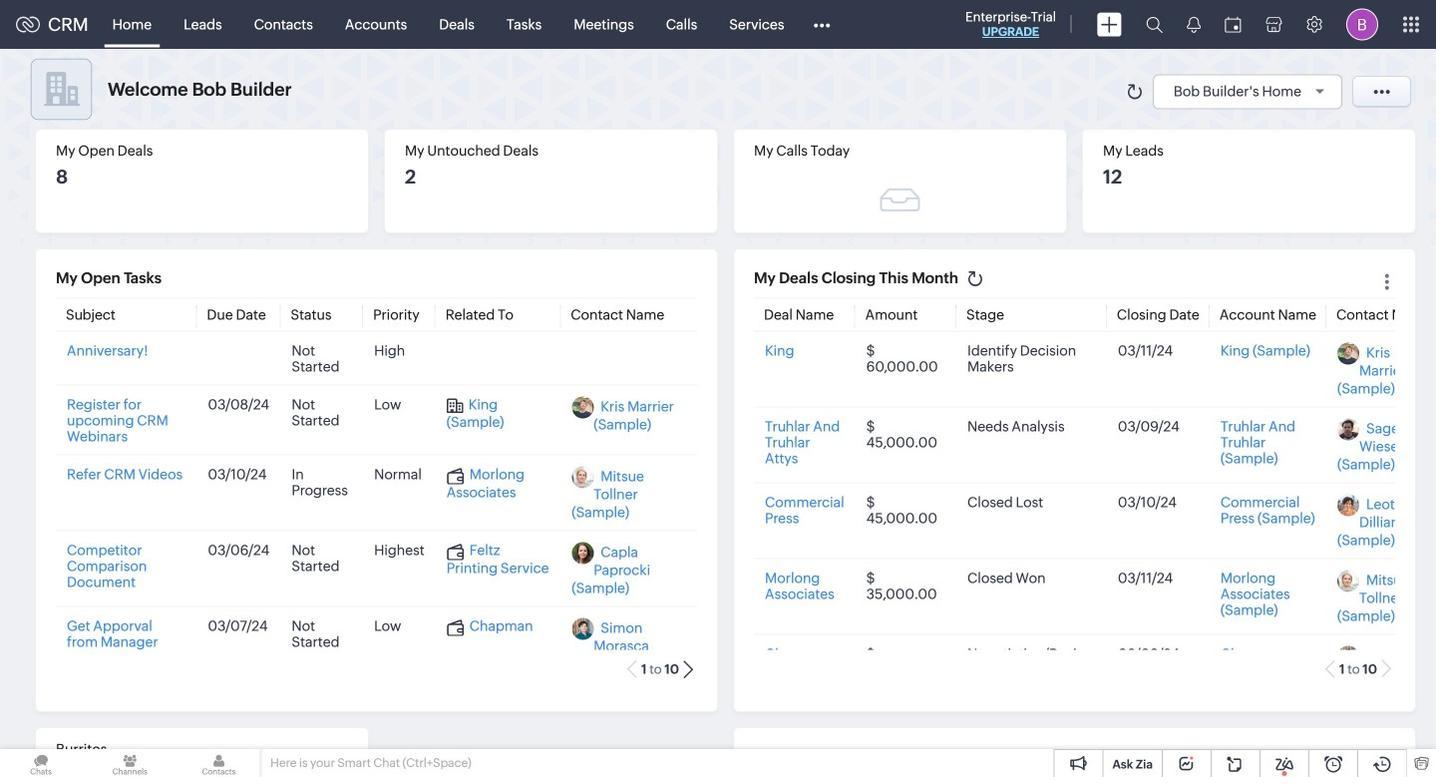 Task type: locate. For each thing, give the bounding box(es) containing it.
profile element
[[1335, 0, 1391, 48]]

signals element
[[1175, 0, 1213, 49]]

search image
[[1146, 16, 1163, 33]]

search element
[[1134, 0, 1175, 49]]

chats image
[[0, 749, 82, 777]]

create menu element
[[1086, 0, 1134, 48]]



Task type: vqa. For each thing, say whether or not it's contained in the screenshot.
Calendar image
yes



Task type: describe. For each thing, give the bounding box(es) containing it.
Other Modules field
[[801, 8, 844, 40]]

calendar image
[[1225, 16, 1242, 32]]

channels image
[[89, 749, 171, 777]]

profile image
[[1347, 8, 1379, 40]]

signals image
[[1187, 16, 1201, 33]]

contacts image
[[178, 749, 260, 777]]

create menu image
[[1097, 12, 1122, 36]]

logo image
[[16, 16, 40, 32]]



